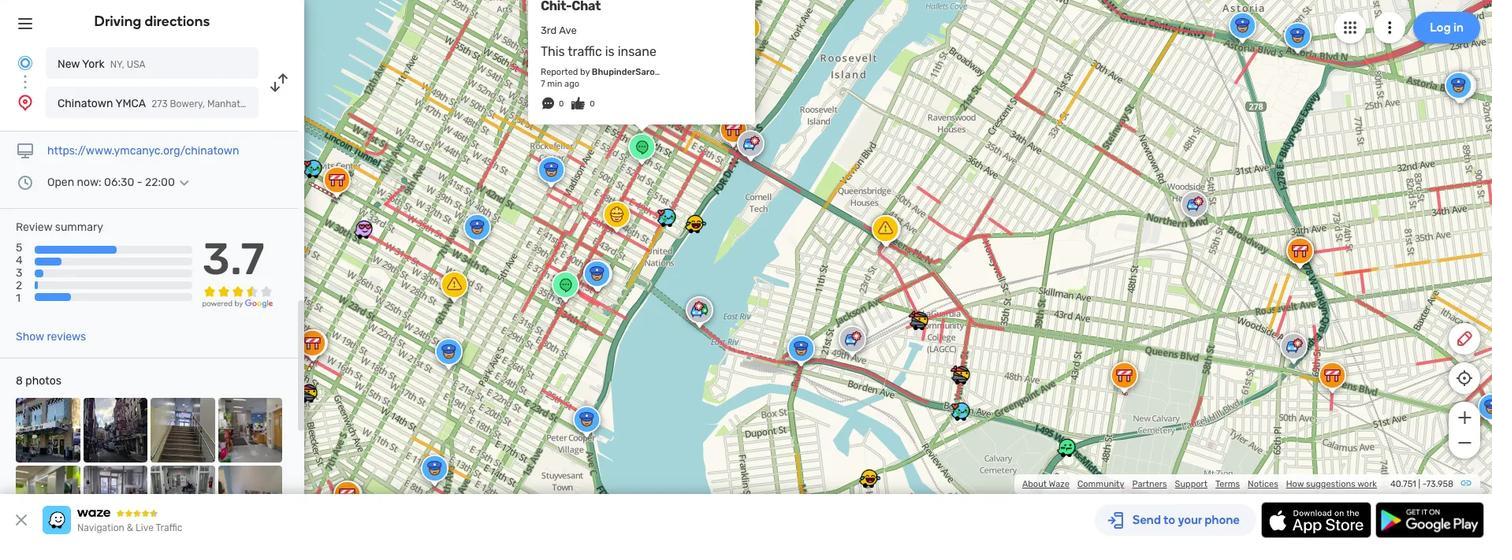 Task type: vqa. For each thing, say whether or not it's contained in the screenshot.
Image 7 Of Chinatown Ymca, Manhattan
yes



Task type: locate. For each thing, give the bounding box(es) containing it.
review summary
[[16, 221, 103, 234]]

about
[[1023, 479, 1047, 490]]

ago
[[565, 79, 580, 89]]

new
[[58, 58, 80, 71]]

&
[[127, 523, 133, 534]]

7
[[541, 79, 545, 89]]

-
[[137, 176, 142, 189], [1423, 479, 1427, 490]]

open now: 06:30 - 22:00
[[47, 176, 175, 189]]

image 6 of chinatown ymca, manhattan image
[[83, 466, 147, 530]]

5
[[16, 241, 22, 255]]

0 down this traffic is insane reported by bhupindersaroyahappy 7 min ago
[[590, 99, 595, 109]]

work
[[1358, 479, 1377, 490]]

united
[[260, 99, 289, 110]]

image 8 of chinatown ymca, manhattan image
[[218, 466, 282, 530]]

bhupindersaroyahappy
[[592, 67, 691, 77]]

0
[[559, 99, 564, 109], [590, 99, 595, 109]]

show
[[16, 330, 44, 344]]

- right |
[[1423, 479, 1427, 490]]

open
[[47, 176, 74, 189]]

1 vertical spatial -
[[1423, 479, 1427, 490]]

location image
[[16, 93, 35, 112]]

40.751 | -73.958
[[1391, 479, 1454, 490]]

community link
[[1078, 479, 1125, 490]]

community
[[1078, 479, 1125, 490]]

live
[[136, 523, 154, 534]]

8 photos
[[16, 375, 61, 388]]

this traffic is insane reported by bhupindersaroyahappy 7 min ago
[[541, 44, 691, 89]]

0 horizontal spatial 0
[[559, 99, 564, 109]]

notices
[[1248, 479, 1279, 490]]

x image
[[12, 511, 31, 530]]

partners link
[[1133, 479, 1167, 490]]

new york ny, usa
[[58, 58, 146, 71]]

suggestions
[[1306, 479, 1356, 490]]

directions
[[145, 13, 210, 30]]

link image
[[1460, 477, 1473, 490]]

5 4 3 2 1
[[16, 241, 23, 305]]

3rd ave
[[541, 24, 577, 36]]

driving
[[94, 13, 141, 30]]

|
[[1419, 479, 1421, 490]]

06:30
[[104, 176, 134, 189]]

terms
[[1216, 479, 1240, 490]]

- left 22:00
[[137, 176, 142, 189]]

support link
[[1175, 479, 1208, 490]]

273
[[152, 99, 168, 110]]

how suggestions work link
[[1287, 479, 1377, 490]]

reviews
[[47, 330, 86, 344]]

1 horizontal spatial 0
[[590, 99, 595, 109]]

22:00
[[145, 176, 175, 189]]

https://www.ymcanyc.org/chinatown
[[47, 144, 239, 158]]

https://www.ymcanyc.org/chinatown link
[[47, 144, 239, 158]]

manhattan,
[[207, 99, 257, 110]]

0 horizontal spatial -
[[137, 176, 142, 189]]

about waze link
[[1023, 479, 1070, 490]]

states
[[291, 99, 320, 110]]

navigation & live traffic
[[77, 523, 182, 534]]

usa
[[127, 59, 146, 70]]

partners
[[1133, 479, 1167, 490]]

image 4 of chinatown ymca, manhattan image
[[218, 398, 282, 462]]

this
[[541, 44, 565, 59]]

ny,
[[110, 59, 124, 70]]

ave
[[559, 24, 577, 36]]

0 down min
[[559, 99, 564, 109]]

open now: 06:30 - 22:00 button
[[47, 176, 194, 189]]

notices link
[[1248, 479, 1279, 490]]

3
[[16, 267, 22, 280]]

now:
[[77, 176, 101, 189]]

driving directions
[[94, 13, 210, 30]]

traffic
[[156, 523, 182, 534]]

1 0 from the left
[[559, 99, 564, 109]]

show reviews
[[16, 330, 86, 344]]



Task type: describe. For each thing, give the bounding box(es) containing it.
1 horizontal spatial -
[[1423, 479, 1427, 490]]

1
[[16, 292, 20, 305]]

bowery,
[[170, 99, 205, 110]]

waze
[[1049, 479, 1070, 490]]

current location image
[[16, 54, 35, 73]]

2 0 from the left
[[590, 99, 595, 109]]

chevron down image
[[175, 177, 194, 189]]

8
[[16, 375, 23, 388]]

computer image
[[16, 142, 35, 161]]

image 2 of chinatown ymca, manhattan image
[[83, 398, 147, 462]]

navigation
[[77, 523, 124, 534]]

is
[[605, 44, 615, 59]]

4
[[16, 254, 23, 267]]

zoom in image
[[1455, 408, 1475, 427]]

how
[[1287, 479, 1304, 490]]

min
[[547, 79, 562, 89]]

image 3 of chinatown ymca, manhattan image
[[151, 398, 215, 462]]

pencil image
[[1455, 330, 1474, 348]]

by
[[580, 67, 590, 77]]

chinatown ymca 273 bowery, manhattan, united states
[[58, 97, 320, 110]]

about waze community partners support terms notices how suggestions work
[[1023, 479, 1377, 490]]

ymca
[[115, 97, 146, 110]]

3rd
[[541, 24, 557, 36]]

image 7 of chinatown ymca, manhattan image
[[151, 466, 215, 530]]

3.7
[[202, 233, 265, 285]]

york
[[82, 58, 105, 71]]

reported
[[541, 67, 578, 77]]

support
[[1175, 479, 1208, 490]]

image 1 of chinatown ymca, manhattan image
[[16, 398, 80, 462]]

zoom out image
[[1455, 434, 1475, 453]]

image 5 of chinatown ymca, manhattan image
[[16, 466, 80, 530]]

clock image
[[16, 173, 35, 192]]

review
[[16, 221, 52, 234]]

chinatown
[[58, 97, 113, 110]]

40.751
[[1391, 479, 1417, 490]]

0 vertical spatial -
[[137, 176, 142, 189]]

terms link
[[1216, 479, 1240, 490]]

photos
[[25, 375, 61, 388]]

insane
[[618, 44, 657, 59]]

traffic
[[568, 44, 602, 59]]

2
[[16, 279, 22, 293]]

73.958
[[1427, 479, 1454, 490]]

summary
[[55, 221, 103, 234]]



